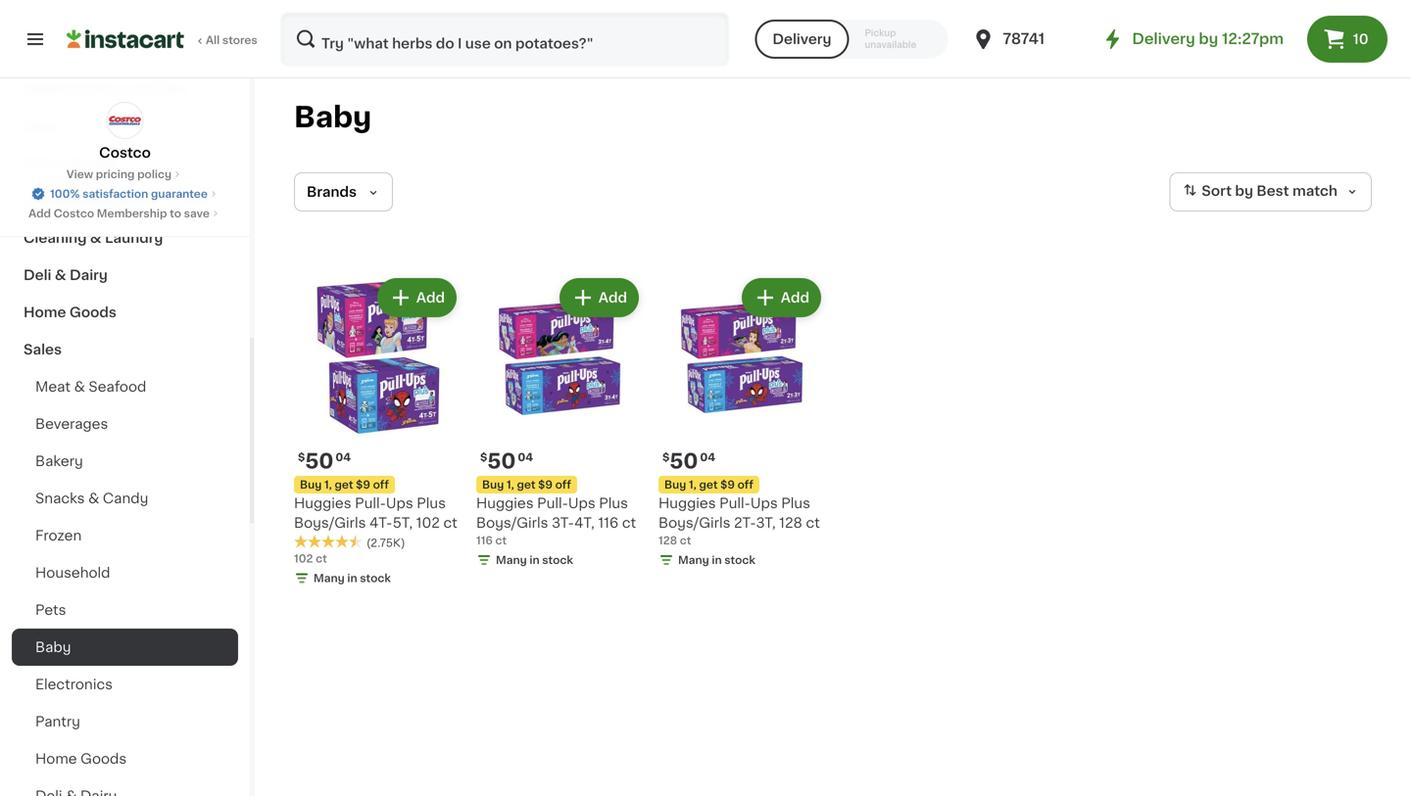 Task type: describe. For each thing, give the bounding box(es) containing it.
electronics
[[35, 678, 113, 692]]

0 horizontal spatial in
[[347, 573, 357, 584]]

1, for huggies pull-ups plus boys/girls 2t-3t, 128 ct
[[689, 480, 697, 490]]

meat & seafood
[[35, 380, 146, 394]]

$ 50 04 for huggies pull-ups plus boys/girls 2t-3t, 128 ct
[[662, 451, 715, 472]]

baby link
[[12, 629, 238, 666]]

$ for huggies pull-ups plus boys/girls 4t-5t, 102 ct
[[298, 452, 305, 463]]

wine link
[[12, 108, 238, 145]]

100%
[[50, 189, 80, 199]]

snacks & candy
[[35, 492, 148, 506]]

home goods for second home goods link from the bottom of the page
[[24, 306, 117, 319]]

3t-
[[552, 516, 574, 530]]

78741
[[1003, 32, 1045, 46]]

4t,
[[574, 516, 595, 530]]

pantry
[[35, 715, 80, 729]]

health & personal care
[[24, 82, 188, 96]]

plus for 128
[[781, 497, 810, 511]]

many for huggies pull-ups plus boys/girls 2t-3t, 128 ct
[[678, 555, 709, 566]]

personal
[[89, 82, 151, 96]]

0 vertical spatial baby
[[294, 103, 372, 131]]

electronics link
[[12, 666, 238, 704]]

cleaning & laundry
[[24, 231, 163, 245]]

deli
[[24, 269, 51, 282]]

pricing
[[96, 169, 135, 180]]

off for huggies pull-ups plus boys/girls 2t-3t, 128 ct
[[738, 480, 753, 490]]

pets link
[[12, 592, 238, 629]]

huggies pull-ups plus boys/girls 4t-5t, 102 ct
[[294, 497, 457, 530]]

0 horizontal spatial 128
[[659, 536, 677, 546]]

3 product group from the left
[[659, 274, 825, 572]]

add button for huggies pull-ups plus boys/girls 4t-5t, 102 ct
[[379, 280, 455, 316]]

$9 for huggies pull-ups plus boys/girls 2t-3t, 128 ct
[[720, 480, 735, 490]]

$ for huggies pull-ups plus boys/girls 3t-4t, 116 ct
[[480, 452, 487, 463]]

boys/girls for 3t-
[[476, 516, 548, 530]]

view
[[67, 169, 93, 180]]

other goods link
[[12, 145, 238, 182]]

meat & seafood link
[[12, 368, 238, 406]]

dairy
[[70, 269, 108, 282]]

Best match Sort by field
[[1169, 172, 1372, 212]]

beverages link
[[12, 406, 238, 443]]

$9 for huggies pull-ups plus boys/girls 3t-4t, 116 ct
[[538, 480, 553, 490]]

membership
[[97, 208, 167, 219]]

view pricing policy
[[67, 169, 172, 180]]

all stores link
[[67, 12, 259, 67]]

delivery for delivery
[[773, 32, 832, 46]]

100% satisfaction guarantee button
[[30, 182, 219, 202]]

& for health
[[74, 82, 85, 96]]

hard beverages
[[24, 194, 136, 208]]

ups for 2t-
[[751, 497, 778, 511]]

get for huggies pull-ups plus boys/girls 2t-3t, 128 ct
[[699, 480, 718, 490]]

off for huggies pull-ups plus boys/girls 4t-5t, 102 ct
[[373, 480, 389, 490]]

add button for huggies pull-ups plus boys/girls 3t-4t, 116 ct
[[561, 280, 637, 316]]

stock for 2t-
[[724, 555, 755, 566]]

04 for huggies pull-ups plus boys/girls 4t-5t, 102 ct
[[336, 452, 351, 463]]

snacks
[[35, 492, 85, 506]]

health
[[24, 82, 71, 96]]

in for 3t-
[[530, 555, 540, 566]]

(2.75k)
[[367, 538, 405, 549]]

102 inside huggies pull-ups plus boys/girls 4t-5t, 102 ct
[[416, 516, 440, 530]]

0 horizontal spatial many in stock
[[314, 573, 391, 584]]

cleaning
[[24, 231, 87, 245]]

boys/girls for 2t-
[[659, 516, 731, 530]]

best
[[1257, 184, 1289, 198]]

to
[[170, 208, 181, 219]]

frozen
[[35, 529, 82, 543]]

huggies pull-ups plus boys/girls 2t-3t, 128 ct 128 ct
[[659, 497, 820, 546]]

wine
[[24, 120, 59, 133]]

10 button
[[1307, 16, 1388, 63]]

& for cleaning
[[90, 231, 101, 245]]

plus for 116
[[599, 497, 628, 511]]

& for meat
[[74, 380, 85, 394]]

0 vertical spatial beverages
[[61, 194, 136, 208]]

bakery
[[35, 455, 83, 468]]

huggies for huggies pull-ups plus boys/girls 2t-3t, 128 ct 128 ct
[[659, 497, 716, 511]]

delivery by 12:27pm link
[[1101, 27, 1284, 51]]

$ for huggies pull-ups plus boys/girls 2t-3t, 128 ct
[[662, 452, 670, 463]]

deli & dairy
[[24, 269, 108, 282]]

buy for huggies pull-ups plus boys/girls 3t-4t, 116 ct
[[482, 480, 504, 490]]

ups for 3t-
[[568, 497, 596, 511]]

view pricing policy link
[[67, 167, 183, 182]]

instacart logo image
[[67, 27, 184, 51]]

ups for 4t-
[[386, 497, 413, 511]]

seafood
[[89, 380, 146, 394]]

service type group
[[755, 20, 948, 59]]

100% satisfaction guarantee
[[50, 189, 208, 199]]

delivery button
[[755, 20, 849, 59]]

Search field
[[282, 14, 727, 65]]

add inside 'link'
[[29, 208, 51, 219]]

10
[[1353, 32, 1369, 46]]

goods for second home goods link from the bottom of the page
[[69, 306, 117, 319]]

4t-
[[369, 516, 393, 530]]

huggies for huggies pull-ups plus boys/girls 3t-4t, 116 ct 116 ct
[[476, 497, 534, 511]]

household
[[35, 566, 110, 580]]

other
[[24, 157, 65, 171]]

pull- for 2t-
[[719, 497, 751, 511]]

sort by
[[1202, 184, 1253, 198]]

add costco membership to save link
[[29, 206, 221, 221]]

many in stock for 2t-
[[678, 555, 755, 566]]

home for 2nd home goods link
[[35, 753, 77, 766]]

save
[[184, 208, 210, 219]]

pets
[[35, 604, 66, 617]]

0 vertical spatial 116
[[598, 516, 619, 530]]

04 for huggies pull-ups plus boys/girls 2t-3t, 128 ct
[[700, 452, 715, 463]]

costco link
[[99, 102, 151, 163]]

2 home goods link from the top
[[12, 741, 238, 778]]

& for snacks
[[88, 492, 99, 506]]

policy
[[137, 169, 172, 180]]

1 vertical spatial beverages
[[35, 417, 108, 431]]



Task type: vqa. For each thing, say whether or not it's contained in the screenshot.
Crisp
no



Task type: locate. For each thing, give the bounding box(es) containing it.
1 04 from the left
[[336, 452, 351, 463]]

2 pull- from the left
[[537, 497, 568, 511]]

buy 1, get $9 off up huggies pull-ups plus boys/girls 2t-3t, 128 ct 128 ct
[[664, 480, 753, 490]]

beverages up bakery
[[35, 417, 108, 431]]

3 04 from the left
[[700, 452, 715, 463]]

plus inside huggies pull-ups plus boys/girls 2t-3t, 128 ct 128 ct
[[781, 497, 810, 511]]

ups inside huggies pull-ups plus boys/girls 4t-5t, 102 ct
[[386, 497, 413, 511]]

hard
[[24, 194, 58, 208]]

1 add button from the left
[[379, 280, 455, 316]]

all
[[206, 35, 220, 46]]

1 home goods link from the top
[[12, 294, 238, 331]]

50 for huggies pull-ups plus boys/girls 4t-5t, 102 ct
[[305, 451, 334, 472]]

0 horizontal spatial by
[[1199, 32, 1218, 46]]

home goods down 'pantry'
[[35, 753, 127, 766]]

1 vertical spatial home goods
[[35, 753, 127, 766]]

1 horizontal spatial $ 50 04
[[480, 451, 533, 472]]

care
[[154, 82, 188, 96]]

1 $9 from the left
[[356, 480, 370, 490]]

04 for huggies pull-ups plus boys/girls 3t-4t, 116 ct
[[518, 452, 533, 463]]

3 $ 50 04 from the left
[[662, 451, 715, 472]]

plus inside huggies pull-ups plus boys/girls 4t-5t, 102 ct
[[417, 497, 446, 511]]

ups up 3t,
[[751, 497, 778, 511]]

1, for huggies pull-ups plus boys/girls 3t-4t, 116 ct
[[507, 480, 514, 490]]

pantry link
[[12, 704, 238, 741]]

2 horizontal spatial buy
[[664, 480, 686, 490]]

many for huggies pull-ups plus boys/girls 3t-4t, 116 ct
[[496, 555, 527, 566]]

3t,
[[756, 516, 776, 530]]

0 horizontal spatial off
[[373, 480, 389, 490]]

buy up huggies pull-ups plus boys/girls 4t-5t, 102 ct
[[300, 480, 322, 490]]

2 horizontal spatial get
[[699, 480, 718, 490]]

many in stock for 3t-
[[496, 555, 573, 566]]

boys/girls inside huggies pull-ups plus boys/girls 3t-4t, 116 ct 116 ct
[[476, 516, 548, 530]]

2 huggies from the left
[[476, 497, 534, 511]]

stock down (2.75k)
[[360, 573, 391, 584]]

stock
[[542, 555, 573, 566], [724, 555, 755, 566], [360, 573, 391, 584]]

1 horizontal spatial buy
[[482, 480, 504, 490]]

1 horizontal spatial delivery
[[1132, 32, 1195, 46]]

50 up huggies pull-ups plus boys/girls 4t-5t, 102 ct
[[305, 451, 334, 472]]

pull- inside huggies pull-ups plus boys/girls 4t-5t, 102 ct
[[355, 497, 386, 511]]

delivery for delivery by 12:27pm
[[1132, 32, 1195, 46]]

1 horizontal spatial many in stock
[[496, 555, 573, 566]]

2 50 from the left
[[487, 451, 516, 472]]

0 horizontal spatial 116
[[476, 536, 493, 546]]

health & personal care link
[[12, 71, 238, 108]]

ups up 4t,
[[568, 497, 596, 511]]

& down add costco membership to save
[[90, 231, 101, 245]]

1 vertical spatial 128
[[659, 536, 677, 546]]

huggies inside huggies pull-ups plus boys/girls 3t-4t, 116 ct 116 ct
[[476, 497, 534, 511]]

pull- up 4t-
[[355, 497, 386, 511]]

beverages
[[61, 194, 136, 208], [35, 417, 108, 431]]

1 buy 1, get $9 off from the left
[[300, 480, 389, 490]]

3 pull- from the left
[[719, 497, 751, 511]]

add
[[29, 208, 51, 219], [416, 291, 445, 305], [599, 291, 627, 305], [781, 291, 809, 305]]

ups up 5t,
[[386, 497, 413, 511]]

1 huggies from the left
[[294, 497, 351, 511]]

home goods link down electronics link
[[12, 741, 238, 778]]

1 $ from the left
[[298, 452, 305, 463]]

2 plus from the left
[[599, 497, 628, 511]]

0 vertical spatial 128
[[779, 516, 802, 530]]

1 50 from the left
[[305, 451, 334, 472]]

2 get from the left
[[517, 480, 536, 490]]

0 horizontal spatial pull-
[[355, 497, 386, 511]]

pull- up 3t-
[[537, 497, 568, 511]]

get up huggies pull-ups plus boys/girls 3t-4t, 116 ct 116 ct
[[517, 480, 536, 490]]

goods
[[68, 157, 115, 171], [69, 306, 117, 319], [81, 753, 127, 766]]

& inside snacks & candy link
[[88, 492, 99, 506]]

0 horizontal spatial delivery
[[773, 32, 832, 46]]

04 up huggies pull-ups plus boys/girls 2t-3t, 128 ct 128 ct
[[700, 452, 715, 463]]

116
[[598, 516, 619, 530], [476, 536, 493, 546]]

50 for huggies pull-ups plus boys/girls 3t-4t, 116 ct
[[487, 451, 516, 472]]

stock down 3t-
[[542, 555, 573, 566]]

many in stock down 102 ct
[[314, 573, 391, 584]]

1 horizontal spatial add button
[[561, 280, 637, 316]]

1 horizontal spatial product group
[[476, 274, 643, 572]]

other goods
[[24, 157, 115, 171]]

by inside delivery by 12:27pm link
[[1199, 32, 1218, 46]]

buy for huggies pull-ups plus boys/girls 4t-5t, 102 ct
[[300, 480, 322, 490]]

&
[[74, 82, 85, 96], [90, 231, 101, 245], [55, 269, 66, 282], [74, 380, 85, 394], [88, 492, 99, 506]]

2 vertical spatial goods
[[81, 753, 127, 766]]

50 for huggies pull-ups plus boys/girls 2t-3t, 128 ct
[[670, 451, 698, 472]]

3 1, from the left
[[689, 480, 697, 490]]

satisfaction
[[82, 189, 148, 199]]

& inside deli & dairy link
[[55, 269, 66, 282]]

3 $9 from the left
[[720, 480, 735, 490]]

None search field
[[280, 12, 729, 67]]

0 horizontal spatial buy 1, get $9 off
[[300, 480, 389, 490]]

1 vertical spatial costco
[[54, 208, 94, 219]]

0 vertical spatial home goods link
[[12, 294, 238, 331]]

frozen link
[[12, 517, 238, 555]]

2 horizontal spatial plus
[[781, 497, 810, 511]]

3 huggies from the left
[[659, 497, 716, 511]]

boys/girls inside huggies pull-ups plus boys/girls 2t-3t, 128 ct 128 ct
[[659, 516, 731, 530]]

$9 up huggies pull-ups plus boys/girls 2t-3t, 128 ct 128 ct
[[720, 480, 735, 490]]

2 boys/girls from the left
[[476, 516, 548, 530]]

home goods for 2nd home goods link
[[35, 753, 127, 766]]

get up huggies pull-ups plus boys/girls 4t-5t, 102 ct
[[335, 480, 353, 490]]

$9 for huggies pull-ups plus boys/girls 4t-5t, 102 ct
[[356, 480, 370, 490]]

1 boys/girls from the left
[[294, 516, 366, 530]]

boys/girls inside huggies pull-ups plus boys/girls 4t-5t, 102 ct
[[294, 516, 366, 530]]

ct
[[443, 516, 457, 530], [622, 516, 636, 530], [806, 516, 820, 530], [495, 536, 507, 546], [680, 536, 691, 546], [316, 554, 327, 564]]

& inside the health & personal care link
[[74, 82, 85, 96]]

1 horizontal spatial 102
[[416, 516, 440, 530]]

0 horizontal spatial $ 50 04
[[298, 451, 351, 472]]

many in stock down huggies pull-ups plus boys/girls 3t-4t, 116 ct 116 ct
[[496, 555, 573, 566]]

0 horizontal spatial 50
[[305, 451, 334, 472]]

sales
[[24, 343, 62, 357]]

3 add button from the left
[[744, 280, 819, 316]]

goods for other goods link on the top left
[[68, 157, 115, 171]]

04 up huggies pull-ups plus boys/girls 4t-5t, 102 ct
[[336, 452, 351, 463]]

1 horizontal spatial $
[[480, 452, 487, 463]]

3 $ from the left
[[662, 452, 670, 463]]

2 horizontal spatial buy 1, get $9 off
[[664, 480, 753, 490]]

& right health
[[74, 82, 85, 96]]

plus for 102
[[417, 497, 446, 511]]

ups inside huggies pull-ups plus boys/girls 3t-4t, 116 ct 116 ct
[[568, 497, 596, 511]]

many
[[496, 555, 527, 566], [678, 555, 709, 566], [314, 573, 345, 584]]

pull- inside huggies pull-ups plus boys/girls 3t-4t, 116 ct 116 ct
[[537, 497, 568, 511]]

1 horizontal spatial baby
[[294, 103, 372, 131]]

2 $9 from the left
[[538, 480, 553, 490]]

2 horizontal spatial 50
[[670, 451, 698, 472]]

3 plus from the left
[[781, 497, 810, 511]]

ups
[[386, 497, 413, 511], [568, 497, 596, 511], [751, 497, 778, 511]]

2 buy 1, get $9 off from the left
[[482, 480, 571, 490]]

product group
[[294, 274, 461, 590], [476, 274, 643, 572], [659, 274, 825, 572]]

2 04 from the left
[[518, 452, 533, 463]]

1 horizontal spatial buy 1, get $9 off
[[482, 480, 571, 490]]

add button
[[379, 280, 455, 316], [561, 280, 637, 316], [744, 280, 819, 316]]

get
[[335, 480, 353, 490], [517, 480, 536, 490], [699, 480, 718, 490]]

0 horizontal spatial 102
[[294, 554, 313, 564]]

0 horizontal spatial buy
[[300, 480, 322, 490]]

102
[[416, 516, 440, 530], [294, 554, 313, 564]]

delivery inside button
[[773, 32, 832, 46]]

0 horizontal spatial $
[[298, 452, 305, 463]]

1 1, from the left
[[324, 480, 332, 490]]

home for second home goods link from the bottom of the page
[[24, 306, 66, 319]]

102 down huggies pull-ups plus boys/girls 4t-5t, 102 ct
[[294, 554, 313, 564]]

2 horizontal spatial $9
[[720, 480, 735, 490]]

1 horizontal spatial off
[[555, 480, 571, 490]]

by for sort
[[1235, 184, 1253, 198]]

0 vertical spatial costco
[[99, 146, 151, 160]]

pull- up "2t-"
[[719, 497, 751, 511]]

2 horizontal spatial ups
[[751, 497, 778, 511]]

2 horizontal spatial 04
[[700, 452, 715, 463]]

$ 50 04 up huggies pull-ups plus boys/girls 3t-4t, 116 ct 116 ct
[[480, 451, 533, 472]]

1 horizontal spatial plus
[[599, 497, 628, 511]]

0 horizontal spatial plus
[[417, 497, 446, 511]]

1 horizontal spatial pull-
[[537, 497, 568, 511]]

1 horizontal spatial ups
[[568, 497, 596, 511]]

78741 button
[[972, 12, 1089, 67]]

1, up huggies pull-ups plus boys/girls 3t-4t, 116 ct 116 ct
[[507, 480, 514, 490]]

0 vertical spatial 102
[[416, 516, 440, 530]]

all stores
[[206, 35, 257, 46]]

laundry
[[105, 231, 163, 245]]

home down 'pantry'
[[35, 753, 77, 766]]

$ 50 04 for huggies pull-ups plus boys/girls 4t-5t, 102 ct
[[298, 451, 351, 472]]

0 horizontal spatial add button
[[379, 280, 455, 316]]

in down huggies pull-ups plus boys/girls 4t-5t, 102 ct
[[347, 573, 357, 584]]

2 product group from the left
[[476, 274, 643, 572]]

0 horizontal spatial stock
[[360, 573, 391, 584]]

in down huggies pull-ups plus boys/girls 2t-3t, 128 ct 128 ct
[[712, 555, 722, 566]]

ups inside huggies pull-ups plus boys/girls 2t-3t, 128 ct 128 ct
[[751, 497, 778, 511]]

pull- for 4t-
[[355, 497, 386, 511]]

1 vertical spatial home
[[35, 753, 77, 766]]

50 up huggies pull-ups plus boys/girls 2t-3t, 128 ct 128 ct
[[670, 451, 698, 472]]

huggies for huggies pull-ups plus boys/girls 4t-5t, 102 ct
[[294, 497, 351, 511]]

0 vertical spatial home
[[24, 306, 66, 319]]

many in stock
[[496, 555, 573, 566], [678, 555, 755, 566], [314, 573, 391, 584]]

costco down "hard beverages"
[[54, 208, 94, 219]]

meat
[[35, 380, 71, 394]]

1 product group from the left
[[294, 274, 461, 590]]

pull- inside huggies pull-ups plus boys/girls 2t-3t, 128 ct 128 ct
[[719, 497, 751, 511]]

add for huggies pull-ups plus boys/girls 3t-4t, 116 ct
[[599, 291, 627, 305]]

2 off from the left
[[555, 480, 571, 490]]

costco up view pricing policy link
[[99, 146, 151, 160]]

off up huggies pull-ups plus boys/girls 4t-5t, 102 ct
[[373, 480, 389, 490]]

1 horizontal spatial huggies
[[476, 497, 534, 511]]

& right the "deli"
[[55, 269, 66, 282]]

1 vertical spatial goods
[[69, 306, 117, 319]]

1 vertical spatial home goods link
[[12, 741, 238, 778]]

1 horizontal spatial in
[[530, 555, 540, 566]]

0 horizontal spatial many
[[314, 573, 345, 584]]

0 horizontal spatial ups
[[386, 497, 413, 511]]

3 boys/girls from the left
[[659, 516, 731, 530]]

0 horizontal spatial 04
[[336, 452, 351, 463]]

1 $ 50 04 from the left
[[298, 451, 351, 472]]

baby down pets
[[35, 641, 71, 655]]

many in stock down huggies pull-ups plus boys/girls 2t-3t, 128 ct 128 ct
[[678, 555, 755, 566]]

1, for huggies pull-ups plus boys/girls 4t-5t, 102 ct
[[324, 480, 332, 490]]

2 horizontal spatial huggies
[[659, 497, 716, 511]]

home up sales at top left
[[24, 306, 66, 319]]

boys/girls
[[294, 516, 366, 530], [476, 516, 548, 530], [659, 516, 731, 530]]

0 vertical spatial home goods
[[24, 306, 117, 319]]

102 right 5t,
[[416, 516, 440, 530]]

plus inside huggies pull-ups plus boys/girls 3t-4t, 116 ct 116 ct
[[599, 497, 628, 511]]

1 horizontal spatial by
[[1235, 184, 1253, 198]]

1 horizontal spatial 1,
[[507, 480, 514, 490]]

1 horizontal spatial 50
[[487, 451, 516, 472]]

$9 up huggies pull-ups plus boys/girls 3t-4t, 116 ct 116 ct
[[538, 480, 553, 490]]

0 horizontal spatial baby
[[35, 641, 71, 655]]

2 horizontal spatial add button
[[744, 280, 819, 316]]

delivery by 12:27pm
[[1132, 32, 1284, 46]]

1 horizontal spatial 128
[[779, 516, 802, 530]]

3 buy from the left
[[664, 480, 686, 490]]

3 buy 1, get $9 off from the left
[[664, 480, 753, 490]]

0 horizontal spatial 1,
[[324, 480, 332, 490]]

1 buy from the left
[[300, 480, 322, 490]]

many down huggies pull-ups plus boys/girls 3t-4t, 116 ct 116 ct
[[496, 555, 527, 566]]

50
[[305, 451, 334, 472], [487, 451, 516, 472], [670, 451, 698, 472]]

2 horizontal spatial 1,
[[689, 480, 697, 490]]

0 horizontal spatial $9
[[356, 480, 370, 490]]

home goods link down dairy
[[12, 294, 238, 331]]

2 buy from the left
[[482, 480, 504, 490]]

2 $ from the left
[[480, 452, 487, 463]]

$ 50 04 up huggies pull-ups plus boys/girls 2t-3t, 128 ct 128 ct
[[662, 451, 715, 472]]

$9 up huggies pull-ups plus boys/girls 4t-5t, 102 ct
[[356, 480, 370, 490]]

huggies pull-ups plus boys/girls 3t-4t, 116 ct 116 ct
[[476, 497, 636, 546]]

brands button
[[294, 172, 393, 212]]

by for delivery
[[1199, 32, 1218, 46]]

12:27pm
[[1222, 32, 1284, 46]]

3 off from the left
[[738, 480, 753, 490]]

2 horizontal spatial $
[[662, 452, 670, 463]]

beverages up add costco membership to save
[[61, 194, 136, 208]]

snacks & candy link
[[12, 480, 238, 517]]

by left 12:27pm
[[1199, 32, 1218, 46]]

by right sort at right
[[1235, 184, 1253, 198]]

1, up huggies pull-ups plus boys/girls 2t-3t, 128 ct 128 ct
[[689, 480, 697, 490]]

home goods down the deli & dairy
[[24, 306, 117, 319]]

2 horizontal spatial product group
[[659, 274, 825, 572]]

boys/girls up 102 ct
[[294, 516, 366, 530]]

many down 102 ct
[[314, 573, 345, 584]]

guarantee
[[151, 189, 208, 199]]

off up huggies pull-ups plus boys/girls 3t-4t, 116 ct 116 ct
[[555, 480, 571, 490]]

home
[[24, 306, 66, 319], [35, 753, 77, 766]]

1 horizontal spatial stock
[[542, 555, 573, 566]]

1 plus from the left
[[417, 497, 446, 511]]

102 ct
[[294, 554, 327, 564]]

1, up huggies pull-ups plus boys/girls 4t-5t, 102 ct
[[324, 480, 332, 490]]

2 horizontal spatial stock
[[724, 555, 755, 566]]

ct inside huggies pull-ups plus boys/girls 4t-5t, 102 ct
[[443, 516, 457, 530]]

stock for 3t-
[[542, 555, 573, 566]]

3 get from the left
[[699, 480, 718, 490]]

add button for huggies pull-ups plus boys/girls 2t-3t, 128 ct
[[744, 280, 819, 316]]

goods for 2nd home goods link
[[81, 753, 127, 766]]

3 50 from the left
[[670, 451, 698, 472]]

buy up huggies pull-ups plus boys/girls 3t-4t, 116 ct 116 ct
[[482, 480, 504, 490]]

2 horizontal spatial boys/girls
[[659, 516, 731, 530]]

$ up huggies pull-ups plus boys/girls 2t-3t, 128 ct 128 ct
[[662, 452, 670, 463]]

off
[[373, 480, 389, 490], [555, 480, 571, 490], [738, 480, 753, 490]]

buy for huggies pull-ups plus boys/girls 2t-3t, 128 ct
[[664, 480, 686, 490]]

2t-
[[734, 516, 756, 530]]

0 vertical spatial by
[[1199, 32, 1218, 46]]

0 horizontal spatial boys/girls
[[294, 516, 366, 530]]

baby up brands
[[294, 103, 372, 131]]

in down huggies pull-ups plus boys/girls 3t-4t, 116 ct 116 ct
[[530, 555, 540, 566]]

sort
[[1202, 184, 1232, 198]]

hard beverages link
[[12, 182, 238, 220]]

04 up huggies pull-ups plus boys/girls 3t-4t, 116 ct 116 ct
[[518, 452, 533, 463]]

buy 1, get $9 off for huggies pull-ups plus boys/girls 3t-4t, 116 ct
[[482, 480, 571, 490]]

sales link
[[12, 331, 238, 368]]

plus
[[417, 497, 446, 511], [599, 497, 628, 511], [781, 497, 810, 511]]

$9
[[356, 480, 370, 490], [538, 480, 553, 490], [720, 480, 735, 490]]

$
[[298, 452, 305, 463], [480, 452, 487, 463], [662, 452, 670, 463]]

buy 1, get $9 off up huggies pull-ups plus boys/girls 3t-4t, 116 ct 116 ct
[[482, 480, 571, 490]]

0 horizontal spatial product group
[[294, 274, 461, 590]]

2 1, from the left
[[507, 480, 514, 490]]

128
[[779, 516, 802, 530], [659, 536, 677, 546]]

household link
[[12, 555, 238, 592]]

50 up huggies pull-ups plus boys/girls 3t-4t, 116 ct 116 ct
[[487, 451, 516, 472]]

huggies inside huggies pull-ups plus boys/girls 2t-3t, 128 ct 128 ct
[[659, 497, 716, 511]]

1 vertical spatial by
[[1235, 184, 1253, 198]]

bakery link
[[12, 443, 238, 480]]

get up huggies pull-ups plus boys/girls 2t-3t, 128 ct 128 ct
[[699, 480, 718, 490]]

pull- for 3t-
[[537, 497, 568, 511]]

2 horizontal spatial $ 50 04
[[662, 451, 715, 472]]

& inside meat & seafood link
[[74, 380, 85, 394]]

2 horizontal spatial many
[[678, 555, 709, 566]]

$ up huggies pull-ups plus boys/girls 3t-4t, 116 ct 116 ct
[[480, 452, 487, 463]]

0 horizontal spatial get
[[335, 480, 353, 490]]

& inside cleaning & laundry link
[[90, 231, 101, 245]]

04
[[336, 452, 351, 463], [518, 452, 533, 463], [700, 452, 715, 463]]

1 off from the left
[[373, 480, 389, 490]]

brands
[[307, 185, 357, 199]]

5t,
[[393, 516, 413, 530]]

1 vertical spatial 102
[[294, 554, 313, 564]]

costco logo image
[[106, 102, 144, 139]]

1 horizontal spatial costco
[[99, 146, 151, 160]]

0 horizontal spatial costco
[[54, 208, 94, 219]]

best match
[[1257, 184, 1338, 198]]

boys/girls left "2t-"
[[659, 516, 731, 530]]

add costco membership to save
[[29, 208, 210, 219]]

stock down "2t-"
[[724, 555, 755, 566]]

boys/girls for 4t-
[[294, 516, 366, 530]]

1 ups from the left
[[386, 497, 413, 511]]

2 horizontal spatial off
[[738, 480, 753, 490]]

candy
[[103, 492, 148, 506]]

off for huggies pull-ups plus boys/girls 3t-4t, 116 ct
[[555, 480, 571, 490]]

get for huggies pull-ups plus boys/girls 3t-4t, 116 ct
[[517, 480, 536, 490]]

& for deli
[[55, 269, 66, 282]]

1 horizontal spatial get
[[517, 480, 536, 490]]

1 horizontal spatial $9
[[538, 480, 553, 490]]

buy
[[300, 480, 322, 490], [482, 480, 504, 490], [664, 480, 686, 490]]

many down huggies pull-ups plus boys/girls 2t-3t, 128 ct 128 ct
[[678, 555, 709, 566]]

get for huggies pull-ups plus boys/girls 4t-5t, 102 ct
[[335, 480, 353, 490]]

in for 2t-
[[712, 555, 722, 566]]

add for huggies pull-ups plus boys/girls 4t-5t, 102 ct
[[416, 291, 445, 305]]

1 horizontal spatial 116
[[598, 516, 619, 530]]

costco inside 'link'
[[54, 208, 94, 219]]

1 vertical spatial baby
[[35, 641, 71, 655]]

2 horizontal spatial pull-
[[719, 497, 751, 511]]

3 ups from the left
[[751, 497, 778, 511]]

by
[[1199, 32, 1218, 46], [1235, 184, 1253, 198]]

deli & dairy link
[[12, 257, 238, 294]]

1 horizontal spatial many
[[496, 555, 527, 566]]

1 horizontal spatial boys/girls
[[476, 516, 548, 530]]

$ up huggies pull-ups plus boys/girls 4t-5t, 102 ct
[[298, 452, 305, 463]]

1 horizontal spatial 04
[[518, 452, 533, 463]]

buy 1, get $9 off up huggies pull-ups plus boys/girls 4t-5t, 102 ct
[[300, 480, 389, 490]]

home goods link
[[12, 294, 238, 331], [12, 741, 238, 778]]

baby
[[294, 103, 372, 131], [35, 641, 71, 655]]

0 vertical spatial goods
[[68, 157, 115, 171]]

$ 50 04 for huggies pull-ups plus boys/girls 3t-4t, 116 ct
[[480, 451, 533, 472]]

by inside best match sort by field
[[1235, 184, 1253, 198]]

1 get from the left
[[335, 480, 353, 490]]

off up huggies pull-ups plus boys/girls 2t-3t, 128 ct 128 ct
[[738, 480, 753, 490]]

boys/girls left 3t-
[[476, 516, 548, 530]]

huggies
[[294, 497, 351, 511], [476, 497, 534, 511], [659, 497, 716, 511]]

& right meat
[[74, 380, 85, 394]]

0 horizontal spatial huggies
[[294, 497, 351, 511]]

add for huggies pull-ups plus boys/girls 2t-3t, 128 ct
[[781, 291, 809, 305]]

stores
[[222, 35, 257, 46]]

2 horizontal spatial many in stock
[[678, 555, 755, 566]]

1 pull- from the left
[[355, 497, 386, 511]]

buy 1, get $9 off for huggies pull-ups plus boys/girls 4t-5t, 102 ct
[[300, 480, 389, 490]]

huggies inside huggies pull-ups plus boys/girls 4t-5t, 102 ct
[[294, 497, 351, 511]]

$ 50 04 up huggies pull-ups plus boys/girls 4t-5t, 102 ct
[[298, 451, 351, 472]]

2 add button from the left
[[561, 280, 637, 316]]

2 $ 50 04 from the left
[[480, 451, 533, 472]]

cleaning & laundry link
[[12, 220, 238, 257]]

2 horizontal spatial in
[[712, 555, 722, 566]]

1 vertical spatial 116
[[476, 536, 493, 546]]

match
[[1293, 184, 1338, 198]]

2 ups from the left
[[568, 497, 596, 511]]

buy up huggies pull-ups plus boys/girls 2t-3t, 128 ct 128 ct
[[664, 480, 686, 490]]

& left candy on the left of page
[[88, 492, 99, 506]]

buy 1, get $9 off for huggies pull-ups plus boys/girls 2t-3t, 128 ct
[[664, 480, 753, 490]]



